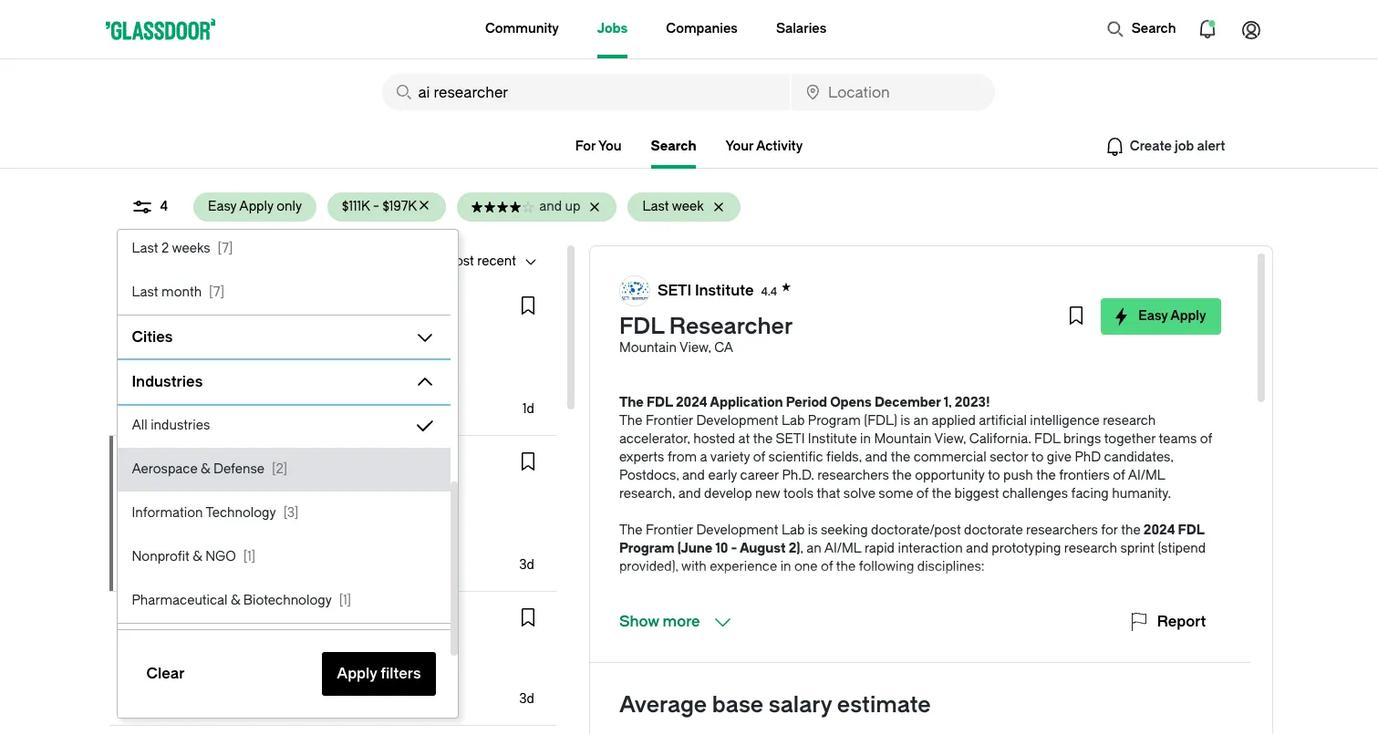 Task type: locate. For each thing, give the bounding box(es) containing it.
challenges
[[1003, 486, 1069, 502]]

development up at at the right bottom of page
[[697, 413, 779, 429]]

0 horizontal spatial none field
[[382, 74, 790, 110]]

0 vertical spatial 2024
[[676, 395, 708, 411]]

2 vertical spatial last
[[132, 285, 158, 300]]

(employer
[[155, 537, 217, 553]]

seti institute logo image down all
[[125, 452, 154, 481]]

2 horizontal spatial seti
[[776, 432, 805, 447]]

in
[[247, 254, 258, 269], [861, 432, 871, 447], [781, 559, 792, 575]]

1 vertical spatial lab
[[782, 523, 805, 538]]

the for the fdl 2024 application period opens december 1, 2023! the frontier development lab program (fdl) is an applied artificial intelligence research accelerator, hosted at the seti institute in mountain view, california. fdl brings together teams of experts from a variety of scientific fields, and the commercial sector to give phd candidates, postdocs, and early career ph.d. researchers the opportunity to push the frontiers of ai/ml research, and develop new tools that solve some of the biggest challenges facing humanity.
[[619, 395, 644, 411]]

& for pharmaceutical
[[231, 593, 240, 609]]

3 the from the top
[[619, 523, 643, 538]]

the frontier development lab is seeking doctorate/post doctorate researchers for the
[[619, 523, 1141, 538]]

none field search location
[[792, 74, 995, 110]]

0 vertical spatial ca
[[715, 340, 734, 356]]

and down doctorate
[[966, 541, 989, 557]]

frontier up (june
[[646, 523, 693, 538]]

1 horizontal spatial program
[[808, 413, 861, 429]]

your
[[726, 139, 754, 154]]

1 vertical spatial seti institute logo image
[[125, 452, 154, 481]]

4.1
[[282, 304, 294, 317]]

2 3d from the top
[[519, 692, 535, 707]]

average
[[619, 693, 707, 718]]

seti down industries
[[162, 457, 196, 474]]

ai/ml up humanity. on the bottom right
[[1128, 468, 1166, 484]]

kudu
[[162, 301, 200, 318]]

to down sector
[[988, 468, 1001, 484]]

0 vertical spatial seti
[[658, 281, 692, 299]]

1 horizontal spatial seti
[[658, 281, 692, 299]]

0 vertical spatial search
[[1132, 21, 1177, 36]]

view, down researcher
[[680, 340, 711, 356]]

is
[[901, 413, 911, 429], [808, 523, 818, 538]]

0 vertical spatial seti institute logo image
[[620, 276, 650, 306]]

2 horizontal spatial in
[[861, 432, 871, 447]]

,
[[801, 541, 804, 557]]

2 vertical spatial seti
[[162, 457, 196, 474]]

0 vertical spatial [1]
[[243, 549, 256, 565]]

2 horizontal spatial institute
[[808, 432, 857, 447]]

seti institute up information technology [3]
[[162, 457, 258, 474]]

2 the from the top
[[619, 413, 643, 429]]

biotechnology
[[244, 593, 332, 609]]

1 vertical spatial &
[[193, 549, 202, 565]]

an right ,
[[807, 541, 822, 557]]

0 horizontal spatial seti
[[162, 457, 196, 474]]

1 horizontal spatial researchers
[[1027, 523, 1098, 538]]

0 horizontal spatial institute
[[199, 457, 258, 474]]

0 vertical spatial development
[[697, 413, 779, 429]]

together
[[1105, 432, 1156, 447]]

1 vertical spatial to
[[988, 468, 1001, 484]]

research inside , an ai/ml rapid interaction and prototyping research sprint (stipend provided), with experience in one of the following disciplines:
[[1065, 541, 1118, 557]]

researchers
[[818, 468, 890, 484], [1027, 523, 1098, 538]]

4.4 for seti institute logo to the right
[[761, 285, 778, 298]]

early
[[708, 468, 737, 484]]

frontier up accelerator,
[[646, 413, 693, 429]]

0 vertical spatial to
[[1032, 450, 1044, 465]]

- right $111k
[[373, 199, 380, 214]]

last for last 2 weeks [7]
[[132, 241, 158, 256]]

development up 10
[[697, 523, 779, 538]]

institute inside jobs list element
[[199, 457, 258, 474]]

institute for seti institute logo to the right
[[695, 281, 754, 299]]

0 horizontal spatial program
[[619, 541, 675, 557]]

with
[[682, 559, 707, 575]]

0 horizontal spatial ai/ml
[[825, 541, 862, 557]]

2 vertical spatial -
[[731, 541, 738, 557]]

for you
[[575, 139, 622, 154]]

to left "give"
[[1032, 450, 1044, 465]]

institute inside the fdl 2024 application period opens december 1, 2023! the frontier development lab program (fdl) is an applied artificial intelligence research accelerator, hosted at the seti institute in mountain view, california. fdl brings together teams of experts from a variety of scientific fields, and the commercial sector to give phd candidates, postdocs, and early career ph.d. researchers the opportunity to push the frontiers of ai/ml research, and develop new tools that solve some of the biggest challenges facing humanity.
[[808, 432, 857, 447]]

an down december
[[914, 413, 929, 429]]

1 vertical spatial ai/ml
[[825, 541, 862, 557]]

2 vertical spatial institute
[[199, 457, 258, 474]]

last week button
[[628, 193, 704, 222]]

1 lab from the top
[[782, 413, 805, 429]]

view, inside mountain view, ca $10k (employer est.) easy apply
[[184, 516, 216, 531]]

0 horizontal spatial [1]
[[243, 549, 256, 565]]

of right one
[[821, 559, 833, 575]]

1 vertical spatial program
[[619, 541, 675, 557]]

mountain inside mountain view, ca $10k (employer est.) easy apply
[[124, 516, 181, 531]]

view, up commercial
[[935, 432, 967, 447]]

1 vertical spatial development
[[697, 523, 779, 538]]

salaries link
[[776, 0, 827, 58]]

easy apply inside jobs list element
[[138, 405, 195, 418]]

seti institute inside jobs list element
[[162, 457, 258, 474]]

last left week
[[643, 199, 669, 214]]

2 lab from the top
[[782, 523, 805, 538]]

for
[[575, 139, 596, 154]]

fdl left researcher
[[619, 314, 664, 339]]

0 vertical spatial seti institute
[[658, 281, 754, 299]]

1 horizontal spatial an
[[914, 413, 929, 429]]

4.4 right defense
[[266, 460, 282, 473]]

of right teams
[[1201, 432, 1213, 447]]

2024 up the hosted
[[676, 395, 708, 411]]

[7] right weeks
[[218, 241, 233, 256]]

& left ngo
[[193, 549, 202, 565]]

rapid
[[865, 541, 895, 557]]

candidates,
[[1105, 450, 1174, 465]]

1 the from the top
[[619, 395, 644, 411]]

2024 inside 2024 fdl program (june 10 - august 2)
[[1144, 523, 1176, 538]]

1 horizontal spatial is
[[901, 413, 911, 429]]

2
[[162, 241, 169, 256]]

2 vertical spatial in
[[781, 559, 792, 575]]

ca inside mountain view, ca $10k (employer est.) easy apply
[[219, 516, 238, 531]]

research up together
[[1103, 413, 1156, 429]]

1 horizontal spatial easy apply
[[1139, 308, 1207, 324]]

recent
[[477, 254, 516, 269]]

researchers inside the fdl 2024 application period opens december 1, 2023! the frontier development lab program (fdl) is an applied artificial intelligence research accelerator, hosted at the seti institute in mountain view, california. fdl brings together teams of experts from a variety of scientific fields, and the commercial sector to give phd candidates, postdocs, and early career ph.d. researchers the opportunity to push the frontiers of ai/ml research, and develop new tools that solve some of the biggest challenges facing humanity.
[[818, 468, 890, 484]]

in down the "(fdl)"
[[861, 432, 871, 447]]

all industries
[[132, 418, 210, 433]]

0 vertical spatial frontier
[[646, 413, 693, 429]]

last week
[[643, 199, 704, 214]]

most recent button
[[429, 247, 516, 276]]

1 horizontal spatial in
[[781, 559, 792, 575]]

0 horizontal spatial seti institute
[[162, 457, 258, 474]]

seti institute for seti institute logo in the jobs list element
[[162, 457, 258, 474]]

lab up the 2)
[[782, 523, 805, 538]]

lab down period
[[782, 413, 805, 429]]

states down $111k
[[304, 254, 343, 269]]

seti up scientific
[[776, 432, 805, 447]]

& left defense
[[201, 462, 210, 477]]

all industries button
[[117, 404, 450, 448]]

1 horizontal spatial ca
[[715, 340, 734, 356]]

and inside , an ai/ml rapid interaction and prototyping research sprint (stipend provided), with experience in one of the following disciplines:
[[966, 541, 989, 557]]

0 vertical spatial -
[[373, 199, 380, 214]]

[3]
[[283, 506, 299, 521]]

research,
[[619, 486, 675, 502]]

1 vertical spatial 3d
[[519, 692, 535, 707]]

1 horizontal spatial ai/ml
[[1128, 468, 1166, 484]]

the
[[753, 432, 773, 447], [891, 450, 911, 465], [893, 468, 912, 484], [1037, 468, 1056, 484], [932, 486, 952, 502], [1122, 523, 1141, 538], [837, 559, 856, 575]]

commercial
[[914, 450, 987, 465]]

& for aerospace
[[201, 462, 210, 477]]

2 frontier from the top
[[646, 523, 693, 538]]

0 horizontal spatial 2024
[[676, 395, 708, 411]]

1 none field from the left
[[382, 74, 790, 110]]

1 vertical spatial 2024
[[1144, 523, 1176, 538]]

0 vertical spatial ai/ml
[[1128, 468, 1166, 484]]

1 horizontal spatial seti institute
[[658, 281, 754, 299]]

0 horizontal spatial is
[[808, 523, 818, 538]]

0 horizontal spatial ca
[[219, 516, 238, 531]]

ca up the est.)
[[219, 516, 238, 531]]

mountain down researcher
[[619, 340, 677, 356]]

none field search keyword
[[382, 74, 790, 110]]

is left seeking
[[808, 523, 818, 538]]

development inside the fdl 2024 application period opens december 1, 2023! the frontier development lab program (fdl) is an applied artificial intelligence research accelerator, hosted at the seti institute in mountain view, california. fdl brings together teams of experts from a variety of scientific fields, and the commercial sector to give phd candidates, postdocs, and early career ph.d. researchers the opportunity to push the frontiers of ai/ml research, and develop new tools that solve some of the biggest challenges facing humanity.
[[697, 413, 779, 429]]

Search keyword field
[[382, 74, 790, 110]]

2024 up sprint
[[1144, 523, 1176, 538]]

1 frontier from the top
[[646, 413, 693, 429]]

1 horizontal spatial mountain
[[619, 340, 677, 356]]

seti institute logo image
[[620, 276, 650, 306], [125, 452, 154, 481]]

accelerator,
[[619, 432, 690, 447]]

1 vertical spatial 4.4
[[266, 460, 282, 473]]

research down for
[[1065, 541, 1118, 557]]

dynamics
[[203, 301, 274, 318]]

institute
[[695, 281, 754, 299], [808, 432, 857, 447], [199, 457, 258, 474]]

1 vertical spatial mountain
[[875, 432, 932, 447]]

0 horizontal spatial view,
[[184, 516, 216, 531]]

- inside 2024 fdl program (june 10 - august 2)
[[731, 541, 738, 557]]

at
[[739, 432, 750, 447]]

sprint
[[1121, 541, 1155, 557]]

0 horizontal spatial in
[[247, 254, 258, 269]]

0 vertical spatial view,
[[680, 340, 711, 356]]

kudu dynamics 4.1
[[162, 301, 294, 318]]

4.4 up researcher
[[761, 285, 778, 298]]

1 horizontal spatial view,
[[680, 340, 711, 356]]

apply
[[239, 199, 274, 214], [1171, 308, 1207, 324], [165, 405, 195, 418], [165, 561, 195, 574]]

& down ngo
[[231, 593, 240, 609]]

last left 2
[[132, 241, 158, 256]]

- right $130k
[[163, 381, 169, 397]]

[2]
[[272, 462, 287, 477]]

6 ai researcher jobs in united states
[[124, 254, 343, 269]]

mountain inside the "fdl researcher mountain view, ca"
[[619, 340, 677, 356]]

fdl up (stipend
[[1179, 523, 1205, 538]]

fdl inside 2024 fdl program (june 10 - august 2)
[[1179, 523, 1205, 538]]

1 vertical spatial research
[[1065, 541, 1118, 557]]

scientific
[[769, 450, 824, 465]]

most
[[444, 254, 474, 269]]

program down opens
[[808, 413, 861, 429]]

1 vertical spatial view,
[[935, 432, 967, 447]]

view, inside the "fdl researcher mountain view, ca"
[[680, 340, 711, 356]]

and left the up
[[539, 199, 562, 214]]

program up provided),
[[619, 541, 675, 557]]

in right jobs
[[247, 254, 258, 269]]

None field
[[382, 74, 790, 110], [792, 74, 995, 110]]

research
[[1103, 413, 1156, 429], [1065, 541, 1118, 557]]

lab
[[782, 413, 805, 429], [782, 523, 805, 538]]

0 horizontal spatial states
[[167, 360, 206, 375]]

1 vertical spatial an
[[807, 541, 822, 557]]

1 horizontal spatial seti institute logo image
[[620, 276, 650, 306]]

0 vertical spatial 3d
[[519, 558, 535, 573]]

mountain up $10k
[[124, 516, 181, 531]]

1 3d from the top
[[519, 558, 535, 573]]

3d for zifo
[[519, 692, 535, 707]]

est.)
[[220, 537, 245, 553]]

2 vertical spatial &
[[231, 593, 240, 609]]

variety
[[711, 450, 750, 465]]

0 horizontal spatial -
[[163, 381, 169, 397]]

ca inside the "fdl researcher mountain view, ca"
[[715, 340, 734, 356]]

mountain down the "(fdl)"
[[875, 432, 932, 447]]

1 vertical spatial united
[[124, 360, 164, 375]]

1 horizontal spatial 2024
[[1144, 523, 1176, 538]]

jobs link
[[598, 0, 628, 58]]

1 vertical spatial in
[[861, 432, 871, 447]]

december
[[875, 395, 941, 411]]

seti inside jobs list element
[[162, 457, 196, 474]]

1 vertical spatial frontier
[[646, 523, 693, 538]]

united up 4.1
[[261, 254, 301, 269]]

0 vertical spatial easy apply
[[1139, 308, 1207, 324]]

more
[[663, 613, 700, 631]]

0 horizontal spatial united
[[124, 360, 164, 375]]

- right 10
[[731, 541, 738, 557]]

[1] for pharmaceutical & biotechnology [1]
[[339, 593, 351, 609]]

4.2
[[197, 616, 213, 629]]

seti for seti institute logo in the jobs list element
[[162, 457, 196, 474]]

1 vertical spatial seti institute
[[162, 457, 258, 474]]

1 horizontal spatial none field
[[792, 74, 995, 110]]

1 vertical spatial [1]
[[339, 593, 351, 609]]

1 vertical spatial seti
[[776, 432, 805, 447]]

doctorate
[[965, 523, 1023, 538]]

last down ai
[[132, 285, 158, 300]]

to
[[1032, 450, 1044, 465], [988, 468, 1001, 484]]

institute up fields,
[[808, 432, 857, 447]]

0 vertical spatial an
[[914, 413, 929, 429]]

2 horizontal spatial view,
[[935, 432, 967, 447]]

career
[[741, 468, 779, 484]]

1d
[[523, 401, 535, 417]]

easy apply
[[1139, 308, 1207, 324], [138, 405, 195, 418]]

1 horizontal spatial 4.4
[[761, 285, 778, 298]]

view, up (employer
[[184, 516, 216, 531]]

industries
[[132, 373, 203, 391]]

states up $160k
[[167, 360, 206, 375]]

$111k - $197k
[[342, 199, 417, 214]]

your activity
[[726, 139, 803, 154]]

2 vertical spatial view,
[[184, 516, 216, 531]]

0 vertical spatial &
[[201, 462, 210, 477]]

0 vertical spatial the
[[619, 395, 644, 411]]

0 vertical spatial lab
[[782, 413, 805, 429]]

institute for seti institute logo in the jobs list element
[[199, 457, 258, 474]]

seti inside the fdl 2024 application period opens december 1, 2023! the frontier development lab program (fdl) is an applied artificial intelligence research accelerator, hosted at the seti institute in mountain view, california. fdl brings together teams of experts from a variety of scientific fields, and the commercial sector to give phd candidates, postdocs, and early career ph.d. researchers the opportunity to push the frontiers of ai/ml research, and develop new tools that solve some of the biggest challenges facing humanity.
[[776, 432, 805, 447]]

[1] right biotechnology
[[339, 593, 351, 609]]

[1]
[[243, 549, 256, 565], [339, 593, 351, 609]]

1 horizontal spatial institute
[[695, 281, 754, 299]]

2 none field from the left
[[792, 74, 995, 110]]

institute up researcher
[[695, 281, 754, 299]]

[7] up "kudu dynamics 4.1"
[[209, 285, 224, 300]]

and inside dropdown button
[[539, 199, 562, 214]]

ai/ml inside the fdl 2024 application period opens december 1, 2023! the frontier development lab program (fdl) is an applied artificial intelligence research accelerator, hosted at the seti institute in mountain view, california. fdl brings together teams of experts from a variety of scientific fields, and the commercial sector to give phd candidates, postdocs, and early career ph.d. researchers the opportunity to push the frontiers of ai/ml research, and develop new tools that solve some of the biggest challenges facing humanity.
[[1128, 468, 1166, 484]]

and
[[539, 199, 562, 214], [865, 450, 888, 465], [683, 468, 705, 484], [679, 486, 701, 502], [966, 541, 989, 557]]

0 vertical spatial research
[[1103, 413, 1156, 429]]

seti institute logo image up the "fdl researcher mountain view, ca"
[[620, 276, 650, 306]]

0 vertical spatial institute
[[695, 281, 754, 299]]

average base salary estimate
[[619, 693, 931, 718]]

seti institute up researcher
[[658, 281, 754, 299]]

0 vertical spatial program
[[808, 413, 861, 429]]

seti up the "fdl researcher mountain view, ca"
[[658, 281, 692, 299]]

is down december
[[901, 413, 911, 429]]

0 horizontal spatial mountain
[[124, 516, 181, 531]]

ai/ml down seeking
[[825, 541, 862, 557]]

1 vertical spatial easy apply
[[138, 405, 195, 418]]

easy inside easy apply only button
[[208, 199, 237, 214]]

[1] right ngo
[[243, 549, 256, 565]]

4.4 inside jobs list element
[[266, 460, 282, 473]]

0 horizontal spatial 4.4
[[266, 460, 282, 473]]

in down the 2)
[[781, 559, 792, 575]]

1 horizontal spatial search
[[1132, 21, 1177, 36]]

institute up technology
[[199, 457, 258, 474]]

cities button
[[117, 323, 407, 352]]

researchers up prototyping on the bottom right
[[1027, 523, 1098, 538]]

[7]
[[218, 241, 233, 256], [209, 285, 224, 300]]

easy inside mountain view, ca $10k (employer est.) easy apply
[[138, 561, 163, 574]]

0 vertical spatial researchers
[[818, 468, 890, 484]]

researchers up solve
[[818, 468, 890, 484]]

industries button
[[117, 368, 407, 397]]

0 vertical spatial mountain
[[619, 340, 677, 356]]

1 development from the top
[[697, 413, 779, 429]]

ca down researcher
[[715, 340, 734, 356]]

0 vertical spatial states
[[304, 254, 343, 269]]

0 vertical spatial 4.4
[[761, 285, 778, 298]]

frontier
[[646, 413, 693, 429], [646, 523, 693, 538]]

united up $130k
[[124, 360, 164, 375]]

- inside dropdown button
[[373, 199, 380, 214]]

last inside dropdown button
[[643, 199, 669, 214]]

search link
[[651, 139, 697, 169]]



Task type: describe. For each thing, give the bounding box(es) containing it.
easy apply inside button
[[1139, 308, 1207, 324]]

(fdl)
[[864, 413, 898, 429]]

one
[[795, 559, 818, 575]]

easy apply button
[[1102, 298, 1221, 335]]

1 horizontal spatial united
[[261, 254, 301, 269]]

0 horizontal spatial to
[[988, 468, 1001, 484]]

4 button
[[116, 193, 183, 222]]

hosted
[[694, 432, 736, 447]]

industries list box
[[117, 404, 450, 623]]

states inside united states $130k - $160k
[[167, 360, 206, 375]]

remote
[[124, 672, 173, 687]]

some
[[879, 486, 914, 502]]

, an ai/ml rapid interaction and prototyping research sprint (stipend provided), with experience in one of the following disciplines:
[[619, 541, 1206, 575]]

1 vertical spatial is
[[808, 523, 818, 538]]

artificial
[[979, 413, 1027, 429]]

pharmaceutical
[[132, 593, 228, 609]]

push
[[1004, 468, 1034, 484]]

an inside the fdl 2024 application period opens december 1, 2023! the frontier development lab program (fdl) is an applied artificial intelligence research accelerator, hosted at the seti institute in mountain view, california. fdl brings together teams of experts from a variety of scientific fields, and the commercial sector to give phd candidates, postdocs, and early career ph.d. researchers the opportunity to push the frontiers of ai/ml research, and develop new tools that solve some of the biggest challenges facing humanity.
[[914, 413, 929, 429]]

seti institute logo image inside jobs list element
[[125, 452, 154, 481]]

and up button
[[457, 193, 581, 222]]

research inside the fdl 2024 application period opens december 1, 2023! the frontier development lab program (fdl) is an applied artificial intelligence research accelerator, hosted at the seti institute in mountain view, california. fdl brings together teams of experts from a variety of scientific fields, and the commercial sector to give phd candidates, postdocs, and early career ph.d. researchers the opportunity to push the frontiers of ai/ml research, and develop new tools that solve some of the biggest challenges facing humanity.
[[1103, 413, 1156, 429]]

nonprofit & ngo [1]
[[132, 549, 256, 565]]

last for last month [7]
[[132, 285, 158, 300]]

fdl up "give"
[[1035, 432, 1061, 447]]

of up career on the bottom of the page
[[753, 450, 766, 465]]

(stipend
[[1158, 541, 1206, 557]]

a
[[700, 450, 708, 465]]

6
[[124, 254, 131, 269]]

opens
[[830, 395, 872, 411]]

information technology [3]
[[132, 506, 299, 521]]

$111k
[[342, 199, 370, 214]]

search inside button
[[1132, 21, 1177, 36]]

last 2 weeks [7]
[[132, 241, 233, 256]]

(june
[[678, 541, 713, 557]]

teams
[[1159, 432, 1197, 447]]

applied
[[932, 413, 976, 429]]

for you link
[[575, 139, 622, 154]]

$130k
[[124, 381, 160, 397]]

united states $130k - $160k
[[124, 360, 208, 397]]

intelligence
[[1030, 413, 1100, 429]]

lab inside the fdl 2024 application period opens december 1, 2023! the frontier development lab program (fdl) is an applied artificial intelligence research accelerator, hosted at the seti institute in mountain view, california. fdl brings together teams of experts from a variety of scientific fields, and the commercial sector to give phd candidates, postdocs, and early career ph.d. researchers the opportunity to push the frontiers of ai/ml research, and develop new tools that solve some of the biggest challenges facing humanity.
[[782, 413, 805, 429]]

disciplines:
[[918, 559, 985, 575]]

zifo logo image
[[125, 608, 154, 637]]

application
[[710, 395, 783, 411]]

humanity.
[[1112, 486, 1172, 502]]

companies link
[[666, 0, 738, 58]]

fdl researcher mountain view, ca
[[619, 314, 793, 356]]

community
[[485, 21, 559, 36]]

in inside the fdl 2024 application period opens december 1, 2023! the frontier development lab program (fdl) is an applied artificial intelligence research accelerator, hosted at the seti institute in mountain view, california. fdl brings together teams of experts from a variety of scientific fields, and the commercial sector to give phd candidates, postdocs, and early career ph.d. researchers the opportunity to push the frontiers of ai/ml research, and develop new tools that solve some of the biggest challenges facing humanity.
[[861, 432, 871, 447]]

fdl inside the "fdl researcher mountain view, ca"
[[619, 314, 664, 339]]

1 vertical spatial search
[[651, 139, 697, 154]]

technology
[[206, 506, 276, 521]]

in inside , an ai/ml rapid interaction and prototyping research sprint (stipend provided), with experience in one of the following disciplines:
[[781, 559, 792, 575]]

interaction
[[898, 541, 963, 557]]

mountain view, ca $10k (employer est.) easy apply
[[124, 516, 245, 574]]

salaries
[[776, 21, 827, 36]]

the fdl 2024 application period opens december 1, 2023! the frontier development lab program (fdl) is an applied artificial intelligence research accelerator, hosted at the seti institute in mountain view, california. fdl brings together teams of experts from a variety of scientific fields, and the commercial sector to give phd candidates, postdocs, and early career ph.d. researchers the opportunity to push the frontiers of ai/ml research, and develop new tools that solve some of the biggest challenges facing humanity.
[[619, 395, 1213, 502]]

ph.d.
[[782, 468, 815, 484]]

seti for seti institute logo to the right
[[658, 281, 692, 299]]

researcher
[[150, 254, 215, 269]]

new
[[756, 486, 781, 502]]

date posted list box
[[117, 52, 450, 315]]

and up
[[539, 199, 581, 214]]

kudu dynamics logo image
[[125, 296, 154, 325]]

easy apply only button
[[194, 193, 317, 222]]

august
[[740, 541, 786, 557]]

view, inside the fdl 2024 application period opens december 1, 2023! the frontier development lab program (fdl) is an applied artificial intelligence research accelerator, hosted at the seti institute in mountain view, california. fdl brings together teams of experts from a variety of scientific fields, and the commercial sector to give phd candidates, postdocs, and early career ph.d. researchers the opportunity to push the frontiers of ai/ml research, and develop new tools that solve some of the biggest challenges facing humanity.
[[935, 432, 967, 447]]

2023!
[[955, 395, 991, 411]]

frontier inside the fdl 2024 application period opens december 1, 2023! the frontier development lab program (fdl) is an applied artificial intelligence research accelerator, hosted at the seti institute in mountain view, california. fdl brings together teams of experts from a variety of scientific fields, and the commercial sector to give phd candidates, postdocs, and early career ph.d. researchers the opportunity to push the frontiers of ai/ml research, and develop new tools that solve some of the biggest challenges facing humanity.
[[646, 413, 693, 429]]

3d for seti institute
[[519, 558, 535, 573]]

1 vertical spatial [7]
[[209, 285, 224, 300]]

and down "a"
[[683, 468, 705, 484]]

$197k
[[383, 199, 417, 214]]

1 horizontal spatial to
[[1032, 450, 1044, 465]]

mountain inside the fdl 2024 application period opens december 1, 2023! the frontier development lab program (fdl) is an applied artificial intelligence research accelerator, hosted at the seti institute in mountain view, california. fdl brings together teams of experts from a variety of scientific fields, and the commercial sector to give phd candidates, postdocs, and early career ph.d. researchers the opportunity to push the frontiers of ai/ml research, and develop new tools that solve some of the biggest challenges facing humanity.
[[875, 432, 932, 447]]

most recent
[[444, 254, 516, 269]]

jobs
[[598, 21, 628, 36]]

search button
[[1097, 11, 1186, 47]]

pharmaceutical & biotechnology [1]
[[132, 593, 351, 609]]

biggest
[[955, 486, 1000, 502]]

researcher
[[669, 314, 793, 339]]

jobs list element
[[109, 280, 557, 735]]

- inside united states $130k - $160k
[[163, 381, 169, 397]]

apply inside mountain view, ca $10k (employer est.) easy apply
[[165, 561, 195, 574]]

program inside 2024 fdl program (june 10 - august 2)
[[619, 541, 675, 557]]

the inside , an ai/ml rapid interaction and prototyping research sprint (stipend provided), with experience in one of the following disciplines:
[[837, 559, 856, 575]]

solve
[[844, 486, 876, 502]]

following
[[859, 559, 915, 575]]

ngo
[[205, 549, 236, 565]]

[1] for nonprofit & ngo [1]
[[243, 549, 256, 565]]

1,
[[944, 395, 952, 411]]

ai
[[134, 254, 147, 269]]

industries
[[151, 418, 210, 433]]

sector
[[990, 450, 1029, 465]]

& for nonprofit
[[193, 549, 202, 565]]

fdl up accelerator,
[[647, 395, 673, 411]]

is inside the fdl 2024 application period opens december 1, 2023! the frontier development lab program (fdl) is an applied artificial intelligence research accelerator, hosted at the seti institute in mountain view, california. fdl brings together teams of experts from a variety of scientific fields, and the commercial sector to give phd candidates, postdocs, and early career ph.d. researchers the opportunity to push the frontiers of ai/ml research, and develop new tools that solve some of the biggest challenges facing humanity.
[[901, 413, 911, 429]]

opportunity
[[915, 468, 985, 484]]

report
[[1158, 613, 1207, 631]]

companies
[[666, 21, 738, 36]]

1 vertical spatial researchers
[[1027, 523, 1098, 538]]

$160k
[[172, 381, 208, 397]]

united inside united states $130k - $160k
[[124, 360, 164, 375]]

easy apply only
[[208, 199, 302, 214]]

show more
[[619, 613, 700, 631]]

program inside the fdl 2024 application period opens december 1, 2023! the frontier development lab program (fdl) is an applied artificial intelligence research accelerator, hosted at the seti institute in mountain view, california. fdl brings together teams of experts from a variety of scientific fields, and the commercial sector to give phd candidates, postdocs, and early career ph.d. researchers the opportunity to push the frontiers of ai/ml research, and develop new tools that solve some of the biggest challenges facing humanity.
[[808, 413, 861, 429]]

easy inside easy apply button
[[1139, 308, 1168, 324]]

aerospace
[[132, 462, 198, 477]]

all
[[132, 418, 148, 433]]

california.
[[970, 432, 1032, 447]]

doctorate/post
[[871, 523, 961, 538]]

4.4 for seti institute logo in the jobs list element
[[266, 460, 282, 473]]

and right fields,
[[865, 450, 888, 465]]

2 development from the top
[[697, 523, 779, 538]]

develop
[[704, 486, 752, 502]]

community link
[[485, 0, 559, 58]]

the for the frontier development lab is seeking doctorate/post doctorate researchers for the
[[619, 523, 643, 538]]

zifo
[[162, 613, 189, 630]]

activity
[[756, 139, 803, 154]]

2)
[[789, 541, 801, 557]]

you
[[599, 139, 622, 154]]

2024 fdl program (june 10 - august 2)
[[619, 523, 1205, 557]]

2024 inside the fdl 2024 application period opens december 1, 2023! the frontier development lab program (fdl) is an applied artificial intelligence research accelerator, hosted at the seti institute in mountain view, california. fdl brings together teams of experts from a variety of scientific fields, and the commercial sector to give phd candidates, postdocs, and early career ph.d. researchers the opportunity to push the frontiers of ai/ml research, and develop new tools that solve some of the biggest challenges facing humanity.
[[676, 395, 708, 411]]

0 vertical spatial [7]
[[218, 241, 233, 256]]

and down from
[[679, 486, 701, 502]]

that
[[817, 486, 841, 502]]

cities
[[132, 328, 173, 346]]

an inside , an ai/ml rapid interaction and prototyping research sprint (stipend provided), with experience in one of the following disciplines:
[[807, 541, 822, 557]]

of right some
[[917, 486, 929, 502]]

seti institute for seti institute logo to the right
[[658, 281, 754, 299]]

report button
[[1128, 611, 1207, 633]]

last for last week
[[643, 199, 669, 214]]

prototyping
[[992, 541, 1062, 557]]

ai/ml inside , an ai/ml rapid interaction and prototyping research sprint (stipend provided), with experience in one of the following disciplines:
[[825, 541, 862, 557]]

week
[[672, 199, 704, 214]]

only
[[277, 199, 302, 214]]

fields,
[[827, 450, 862, 465]]

of inside , an ai/ml rapid interaction and prototyping research sprint (stipend provided), with experience in one of the following disciplines:
[[821, 559, 833, 575]]

0 vertical spatial in
[[247, 254, 258, 269]]

of down candidates,
[[1114, 468, 1126, 484]]

Search location field
[[792, 74, 995, 110]]



Task type: vqa. For each thing, say whether or not it's contained in the screenshot.
you're
no



